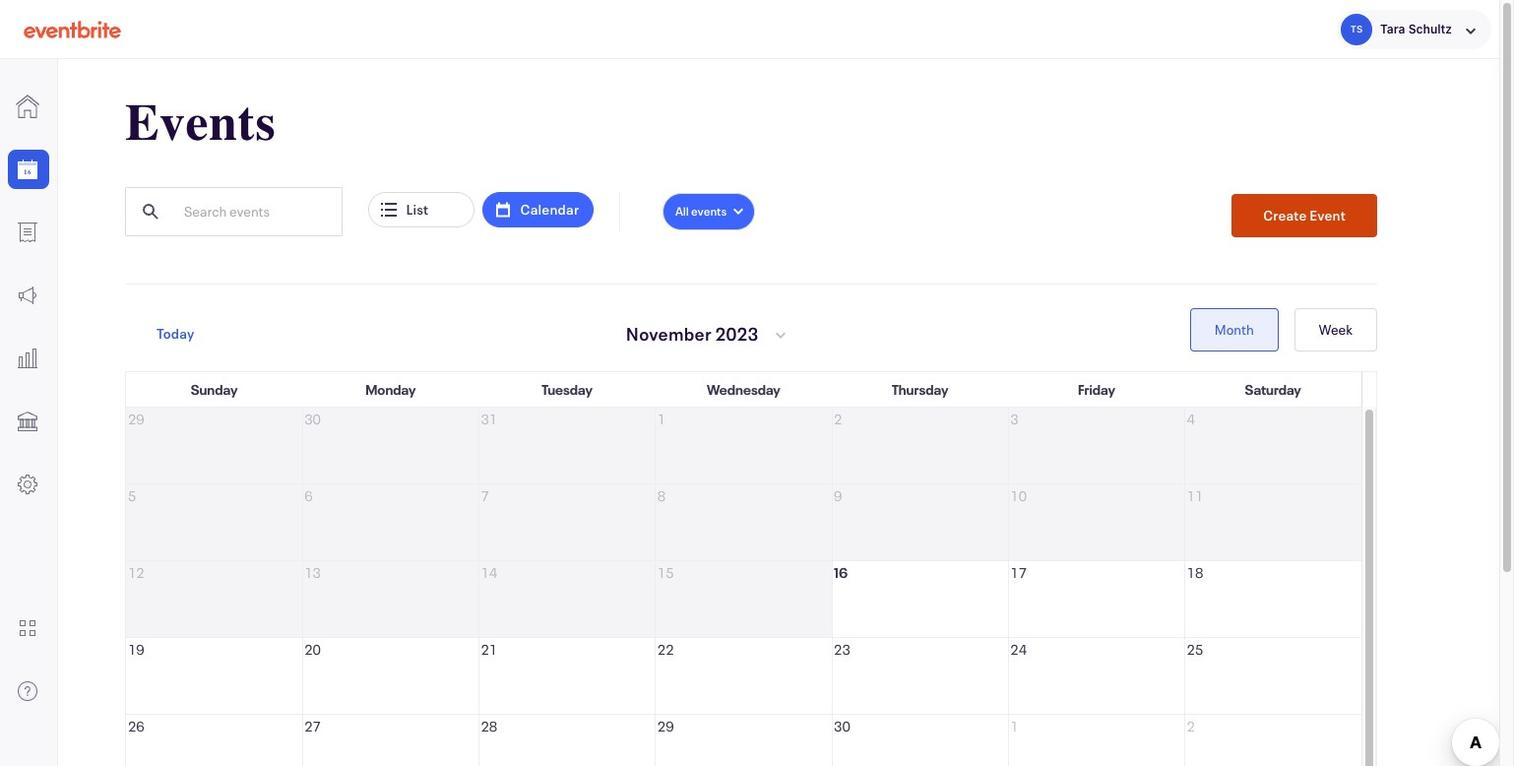 Task type: vqa. For each thing, say whether or not it's contained in the screenshot.


Task type: describe. For each thing, give the bounding box(es) containing it.
all
[[676, 203, 689, 219]]

thursday
[[892, 380, 949, 399]]

Apps text field
[[0, 608, 57, 648]]

2023
[[715, 322, 759, 346]]

all events
[[676, 203, 727, 219]]

19
[[128, 640, 145, 659]]

21
[[481, 640, 498, 659]]

0 horizontal spatial 2
[[834, 410, 843, 428]]

20
[[305, 640, 321, 659]]

all events link
[[663, 193, 756, 230]]

display default image for reporting text field at left
[[16, 347, 39, 370]]

6
[[305, 487, 313, 505]]

8
[[658, 487, 666, 505]]

17
[[1011, 563, 1027, 582]]

november 2023
[[626, 322, 759, 346]]

list button
[[368, 192, 474, 228]]

14
[[481, 563, 498, 582]]

Help Center text field
[[0, 671, 57, 711]]

25
[[1187, 640, 1204, 659]]

events
[[692, 203, 727, 219]]

Finance text field
[[0, 402, 57, 441]]

0 horizontal spatial 29
[[128, 410, 145, 428]]

Events text field
[[0, 150, 57, 189]]

4
[[1187, 410, 1196, 428]]

1 horizontal spatial 2
[[1187, 717, 1196, 736]]

friday
[[1079, 380, 1116, 399]]

1 vertical spatial 29
[[658, 717, 674, 736]]

display default image for finance text box
[[16, 410, 39, 433]]

12
[[128, 563, 145, 582]]

month
[[1215, 320, 1255, 339]]

list
[[406, 200, 429, 219]]

sunday
[[191, 380, 238, 399]]

31
[[481, 410, 498, 428]]

eventbrite image
[[24, 19, 121, 39]]

3
[[1011, 410, 1019, 428]]

Reporting text field
[[0, 339, 57, 378]]

Search events text field
[[170, 189, 341, 234]]

monday
[[366, 380, 416, 399]]

create event
[[1264, 206, 1346, 225]]



Task type: locate. For each thing, give the bounding box(es) containing it.
9
[[834, 487, 843, 505]]

30
[[305, 410, 321, 428], [834, 717, 851, 736]]

option group
[[1191, 308, 1378, 352]]

display default image inside apps text box
[[16, 616, 39, 640]]

29 up 5
[[128, 410, 145, 428]]

saturday
[[1246, 380, 1302, 399]]

24
[[1011, 640, 1027, 659]]

7
[[481, 487, 489, 505]]

display default image for "org settings" 'text box'
[[16, 473, 39, 496]]

10
[[1011, 487, 1027, 505]]

1 vertical spatial 30
[[834, 717, 851, 736]]

display default image up 'display active' icon at the top of the page
[[16, 95, 39, 118]]

all events menu bar
[[663, 193, 756, 238]]

1 display default image from the top
[[16, 95, 39, 118]]

display default image
[[16, 284, 39, 307], [16, 347, 39, 370], [16, 473, 39, 496], [16, 616, 39, 640], [16, 679, 39, 703]]

tara schultz menu bar
[[1314, 0, 1500, 59]]

0 vertical spatial 1
[[658, 410, 666, 428]]

15
[[658, 563, 674, 582]]

26
[[128, 717, 145, 736]]

week
[[1320, 320, 1353, 339]]

display default image up finance text box
[[16, 347, 39, 370]]

Orders text field
[[0, 213, 57, 252]]

0 vertical spatial 30
[[305, 410, 321, 428]]

5 display default image from the top
[[16, 679, 39, 703]]

0 vertical spatial display default image
[[16, 95, 39, 118]]

1 horizontal spatial 30
[[834, 717, 851, 736]]

display default image inside orders 'text box'
[[16, 221, 39, 244]]

5
[[128, 487, 136, 505]]

18
[[1187, 563, 1204, 582]]

11
[[1187, 487, 1204, 505]]

display default image for apps text box
[[16, 616, 39, 640]]

28
[[481, 717, 498, 736]]

Marketing text field
[[0, 276, 57, 315]]

display default image down apps text box
[[16, 679, 39, 703]]

30 up 6
[[305, 410, 321, 428]]

1 display default image from the top
[[16, 284, 39, 307]]

option group containing month
[[1191, 308, 1378, 352]]

13
[[305, 563, 321, 582]]

30 down 23
[[834, 717, 851, 736]]

1 vertical spatial display default image
[[16, 221, 39, 244]]

1 horizontal spatial 29
[[658, 717, 674, 736]]

tara
[[1381, 21, 1406, 36]]

display default image inside home text field
[[16, 95, 39, 118]]

display active image
[[16, 158, 39, 181]]

2
[[834, 410, 843, 428], [1187, 717, 1196, 736]]

display default image inside marketing "text box"
[[16, 284, 39, 307]]

2 display default image from the top
[[16, 347, 39, 370]]

today button
[[125, 312, 226, 356]]

4 display default image from the top
[[16, 616, 39, 640]]

Home text field
[[0, 87, 57, 126]]

display default image
[[16, 95, 39, 118], [16, 221, 39, 244], [16, 410, 39, 433]]

1 down 24
[[1011, 717, 1019, 736]]

wednesday
[[707, 380, 781, 399]]

november 2023 link
[[607, 306, 810, 361]]

1 vertical spatial 1
[[1011, 717, 1019, 736]]

1
[[658, 410, 666, 428], [1011, 717, 1019, 736]]

22
[[658, 640, 674, 659]]

events
[[125, 94, 276, 153]]

display default image up help center 'text box' at the left of page
[[16, 616, 39, 640]]

display default image inside reporting text field
[[16, 347, 39, 370]]

display default image for marketing "text box"
[[16, 284, 39, 307]]

display default image down reporting text field at left
[[16, 410, 39, 433]]

0 vertical spatial 29
[[128, 410, 145, 428]]

display default image down 'display active' icon at the top of the page
[[16, 221, 39, 244]]

event
[[1310, 206, 1346, 225]]

1 horizontal spatial 1
[[1011, 717, 1019, 736]]

29 down 22
[[658, 717, 674, 736]]

Org Settings text field
[[0, 465, 57, 504]]

tara schultz
[[1381, 21, 1453, 36]]

2 down 25
[[1187, 717, 1196, 736]]

schultz
[[1409, 21, 1453, 36]]

create event link
[[1232, 194, 1378, 237]]

tuesday
[[542, 380, 593, 399]]

27
[[305, 717, 321, 736]]

display default image up reporting text field at left
[[16, 284, 39, 307]]

0 vertical spatial 2
[[834, 410, 843, 428]]

display default image for help center 'text box' at the left of page
[[16, 679, 39, 703]]

display default image for home text field
[[16, 95, 39, 118]]

2 vertical spatial display default image
[[16, 410, 39, 433]]

november
[[626, 322, 712, 346]]

display default image for orders 'text box'
[[16, 221, 39, 244]]

3 display default image from the top
[[16, 473, 39, 496]]

today
[[157, 324, 195, 342]]

0 horizontal spatial 1
[[658, 410, 666, 428]]

1 vertical spatial 2
[[1187, 717, 1196, 736]]

29
[[128, 410, 145, 428], [658, 717, 674, 736]]

display default image inside "org settings" 'text box'
[[16, 473, 39, 496]]

1 up 8
[[658, 410, 666, 428]]

create
[[1264, 206, 1308, 225]]

23
[[834, 640, 851, 659]]

display default image inside help center 'text box'
[[16, 679, 39, 703]]

2 up 9
[[834, 410, 843, 428]]

0 horizontal spatial 30
[[305, 410, 321, 428]]

2 display default image from the top
[[16, 221, 39, 244]]

3 display default image from the top
[[16, 410, 39, 433]]

display default image down finance text box
[[16, 473, 39, 496]]

16
[[834, 563, 848, 582]]

display default image inside finance text box
[[16, 410, 39, 433]]



